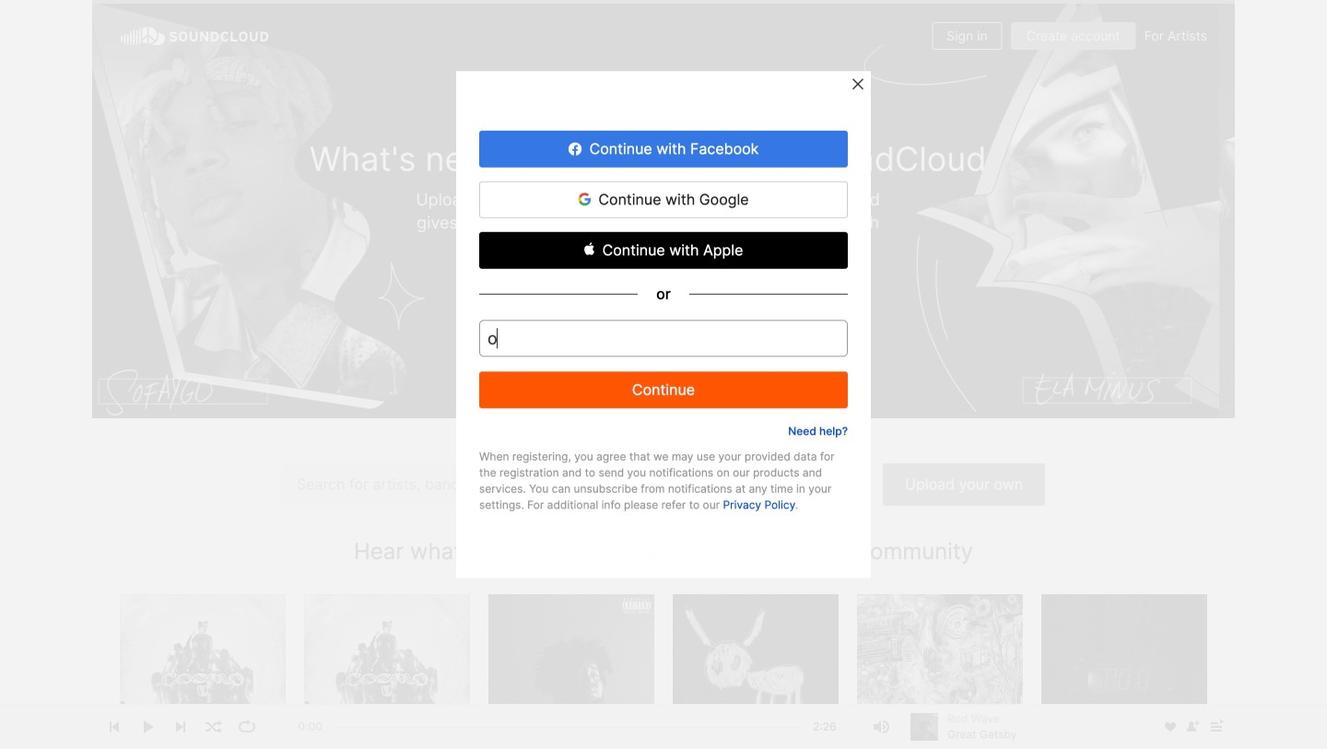 Task type: describe. For each thing, give the bounding box(es) containing it.
ozuna, maldy - brabus element
[[120, 595, 286, 749]]

great gatsby element
[[489, 595, 654, 749]]

Search search field
[[282, 464, 835, 507]]

ozuna, david guetta - vocation element
[[304, 595, 470, 749]]



Task type: vqa. For each thing, say whether or not it's contained in the screenshot.
Search search box
yes



Task type: locate. For each thing, give the bounding box(es) containing it.
drake - idgaf (feat. yeat) element
[[673, 595, 839, 749]]

jack harlow - lovin on me element
[[857, 595, 1023, 749]]

lil tecca - 500lbs element
[[1042, 595, 1208, 749]]



